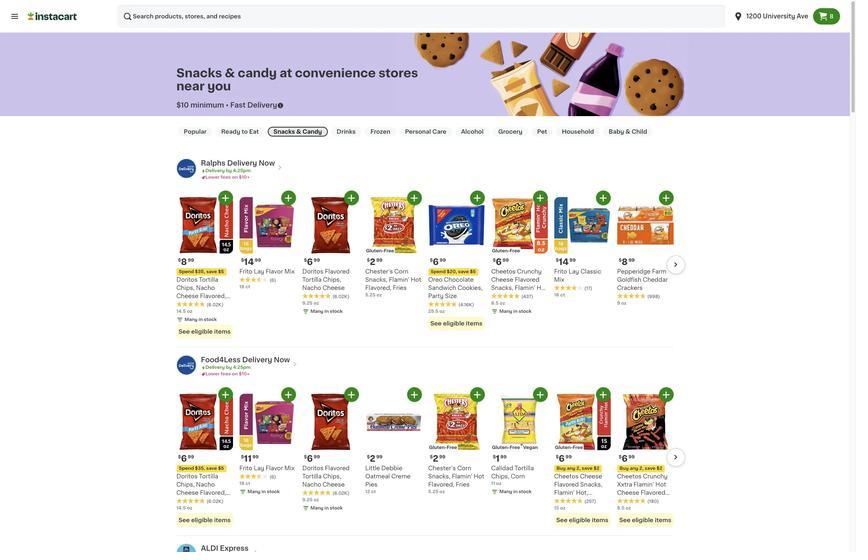 Task type: locate. For each thing, give the bounding box(es) containing it.
see eligible items button down (257)
[[555, 514, 611, 527]]

0 vertical spatial (6)
[[270, 278, 276, 283]]

item carousel region for food4less delivery now
[[165, 387, 686, 532]]

items up food4less
[[214, 329, 231, 335]]

spend
[[179, 270, 194, 274], [431, 270, 446, 274], [179, 466, 194, 471]]

see eligible items button up food4less
[[177, 325, 233, 339]]

eligible for the see eligible items button above food4less
[[191, 329, 213, 335]]

1 vertical spatial snacks
[[274, 129, 295, 135]]

delivery by 4:25pm down food4less
[[206, 365, 251, 370]]

1 vertical spatial flavor
[[266, 466, 283, 471]]

1 9.25 oz from the top
[[303, 301, 319, 306]]

1 horizontal spatial chester's
[[429, 466, 456, 471]]

by down ralphs delivery now
[[226, 169, 232, 173]]

1 vertical spatial by
[[226, 365, 232, 370]]

delivery
[[248, 102, 277, 108], [227, 160, 257, 167], [206, 169, 225, 173], [242, 357, 272, 363], [206, 365, 225, 370]]

1 vertical spatial chester's
[[429, 466, 456, 471]]

lower down ralphs
[[206, 175, 220, 180]]

lay for spend $20, save $5
[[254, 269, 264, 275]]

0 horizontal spatial &
[[225, 67, 235, 79]]

8.5 for buy any 2, save $2
[[618, 506, 625, 511]]

$10+ down food4less delivery now
[[239, 372, 250, 376]]

$35,
[[195, 270, 205, 274], [195, 466, 205, 471]]

1 horizontal spatial 2,
[[640, 466, 644, 471]]

2 14.5 from the top
[[177, 506, 186, 511]]

1 horizontal spatial cheetos
[[555, 474, 579, 480]]

chips,
[[323, 277, 341, 283], [177, 285, 195, 291], [323, 474, 341, 480], [492, 474, 510, 480], [177, 482, 195, 488]]

$2 up cheetos cheese flavored snacks, flamin' hot, crunchy, party size on the bottom of page
[[594, 466, 600, 471]]

cheetos inside cheetos crunchy xxtra flamin' hot cheese flavored snacks
[[618, 474, 642, 480]]

product group containing 1
[[492, 387, 548, 496]]

2 vertical spatial mix
[[285, 466, 295, 471]]

$ 1 99
[[493, 455, 507, 463]]

0 vertical spatial fees
[[221, 175, 231, 180]]

snacks inside cheetos crunchy xxtra flamin' hot cheese flavored snacks
[[618, 498, 638, 504]]

0 horizontal spatial 5.25
[[366, 293, 376, 297]]

see for the see eligible items button on top of aldi
[[179, 518, 190, 523]]

2, for crunchy
[[640, 466, 644, 471]]

2 lower from the top
[[206, 372, 220, 376]]

1 vertical spatial fries
[[456, 482, 470, 488]]

1 doritos tortilla chips, nacho cheese flavored, party size from the top
[[177, 277, 226, 307]]

1 $10+ from the top
[[239, 175, 250, 180]]

1 fees from the top
[[221, 175, 231, 180]]

1 vertical spatial 9.25 oz
[[303, 498, 319, 502]]

& right baby on the top of the page
[[626, 129, 631, 135]]

see for the see eligible items button above food4less
[[179, 329, 190, 335]]

15 oz
[[555, 506, 566, 511]]

1 flavor from the top
[[266, 269, 283, 275]]

0 vertical spatial chester's corn snacks, flamin' hot flavored, fries 5.25 oz
[[366, 269, 422, 297]]

$ inside $ 1 99
[[493, 455, 496, 459]]

None search field
[[118, 5, 726, 28]]

add image for doritos flavored tortilla chips, nacho cheese
[[347, 390, 357, 400]]

1 vertical spatial $10+
[[239, 372, 250, 376]]

free
[[384, 249, 394, 253], [510, 249, 520, 253], [447, 446, 457, 450], [510, 446, 520, 450], [573, 446, 583, 450]]

2 on from the top
[[232, 372, 238, 376]]

0 vertical spatial crunchy
[[518, 269, 542, 275]]

doritos tortilla chips, nacho cheese flavored, party size
[[177, 277, 226, 307], [177, 474, 226, 504]]

(6) inside product group
[[270, 475, 276, 480]]

spend $35, save $5 for 6
[[179, 466, 224, 471]]

eligible
[[443, 321, 465, 327], [191, 329, 213, 335], [191, 518, 213, 523], [569, 518, 591, 523], [632, 518, 654, 523]]

spend $35, save $5
[[179, 270, 224, 274], [179, 466, 224, 471]]

on
[[232, 175, 238, 180], [232, 372, 238, 376]]

delivery down food4less
[[206, 365, 225, 370]]

by
[[226, 169, 232, 173], [226, 365, 232, 370]]

0 vertical spatial by
[[226, 169, 232, 173]]

0 vertical spatial 4:25pm
[[233, 169, 251, 173]]

1 14.5 from the top
[[177, 309, 186, 314]]

eligible up aldi
[[191, 518, 213, 523]]

0 horizontal spatial any
[[567, 466, 576, 471]]

1 item carousel region from the top
[[165, 191, 686, 344]]

0 vertical spatial doritos flavored tortilla chips, nacho cheese
[[303, 269, 350, 291]]

2 fees from the top
[[221, 372, 231, 376]]

2 $ 14 99 from the left
[[556, 258, 576, 266]]

eligible down (180)
[[632, 518, 654, 523]]

0 vertical spatial lower
[[206, 175, 220, 180]]

2 14 from the left
[[559, 258, 569, 266]]

1 4:25pm from the top
[[233, 169, 251, 173]]

$20,
[[447, 270, 457, 274]]

save
[[206, 270, 217, 274], [458, 270, 469, 274], [206, 466, 217, 471], [582, 466, 593, 471], [645, 466, 656, 471]]

spend for 14
[[179, 270, 194, 274]]

0 vertical spatial 18 ct
[[240, 285, 250, 289]]

1 buy from the left
[[557, 466, 566, 471]]

8.5 right (4.16k)
[[492, 301, 499, 306]]

crunchy,
[[555, 498, 581, 504]]

0 vertical spatial doritos tortilla chips, nacho cheese flavored, party size
[[177, 277, 226, 307]]

any for cheese
[[567, 466, 576, 471]]

1 horizontal spatial crunchy
[[644, 474, 668, 480]]

buy any 2, save $2 up cheetos cheese flavored snacks, flamin' hot, crunchy, party size on the bottom of page
[[557, 466, 600, 471]]

stock
[[330, 309, 343, 314], [519, 309, 532, 314], [204, 318, 217, 322], [267, 490, 280, 494], [519, 490, 532, 494], [330, 506, 343, 511]]

snacks left candy
[[274, 129, 295, 135]]

& for candy
[[225, 67, 235, 79]]

1 vertical spatial 4:25pm
[[233, 365, 251, 370]]

2 vertical spatial 18 ct
[[240, 482, 250, 486]]

(437)
[[522, 295, 534, 299]]

0 horizontal spatial buy
[[557, 466, 566, 471]]

$ inside $ 11 99
[[241, 455, 244, 459]]

see eligible items
[[431, 321, 483, 327], [179, 329, 231, 335], [179, 518, 231, 523], [557, 518, 609, 523], [620, 518, 672, 523]]

ave
[[797, 13, 809, 19]]

2 $2 from the left
[[657, 466, 663, 471]]

0 horizontal spatial corn
[[395, 269, 409, 275]]

1 vertical spatial crunchy
[[644, 474, 668, 480]]

frito lay flavor mix for 14
[[240, 269, 295, 275]]

1 horizontal spatial corn
[[458, 466, 472, 471]]

1 frito lay flavor mix from the top
[[240, 269, 295, 275]]

item carousel region for ralphs delivery now
[[165, 191, 686, 344]]

frito inside product group
[[240, 466, 253, 471]]

1 vertical spatial 14.5 oz
[[177, 506, 192, 511]]

eligible up food4less
[[191, 329, 213, 335]]

2 9.25 oz from the top
[[303, 498, 319, 502]]

2 horizontal spatial &
[[626, 129, 631, 135]]

1 horizontal spatial 8
[[622, 258, 628, 266]]

delivery by 4:25pm down ralphs delivery now
[[206, 169, 251, 173]]

0 horizontal spatial chester's
[[366, 269, 393, 275]]

2,
[[577, 466, 581, 471], [640, 466, 644, 471]]

1 vertical spatial doritos flavored tortilla chips, nacho cheese
[[303, 466, 350, 488]]

1 (6) from the top
[[270, 278, 276, 283]]

frito lay classic mix
[[555, 269, 602, 283]]

★★★★★
[[240, 277, 268, 283], [240, 277, 268, 283], [555, 285, 583, 291], [555, 285, 583, 291], [303, 293, 331, 299], [303, 293, 331, 299], [492, 293, 520, 299], [492, 293, 520, 299], [618, 293, 646, 299], [618, 293, 646, 299], [177, 302, 205, 307], [177, 302, 205, 307], [429, 302, 457, 307], [429, 302, 457, 307], [240, 474, 268, 480], [240, 474, 268, 480], [303, 490, 331, 496], [303, 490, 331, 496], [177, 498, 205, 504], [177, 498, 205, 504], [555, 498, 583, 504], [555, 498, 583, 504], [618, 498, 646, 504], [618, 498, 646, 504]]

1 spend $35, save $5 from the top
[[179, 270, 224, 274]]

add image for pepperidge farm goldfish cheddar crackers
[[662, 193, 672, 203]]

add image for frito lay flavor mix
[[284, 390, 294, 400]]

buy up the xxtra
[[620, 466, 629, 471]]

1 vertical spatial 18 ct
[[555, 293, 566, 297]]

eligible down (257)
[[569, 518, 591, 523]]

party inside cheetos cheese flavored snacks, flamin' hot, crunchy, party size
[[582, 498, 598, 504]]

12
[[366, 490, 370, 494]]

mix inside frito lay classic mix
[[555, 277, 565, 283]]

flavor for 14
[[266, 269, 283, 275]]

0 horizontal spatial 11
[[244, 455, 252, 463]]

2
[[370, 258, 376, 266], [370, 455, 376, 463], [433, 455, 439, 463]]

1 $2 from the left
[[594, 466, 600, 471]]

2 vertical spatial snacks
[[618, 498, 638, 504]]

$35, for 6
[[195, 466, 205, 471]]

18 inside product group
[[240, 482, 245, 486]]

0 vertical spatial frito lay flavor mix
[[240, 269, 295, 275]]

2 flavor from the top
[[266, 466, 283, 471]]

0 vertical spatial mix
[[285, 269, 295, 275]]

crunchy for buy any 2, save $2
[[644, 474, 668, 480]]

in
[[325, 309, 329, 314], [514, 309, 518, 314], [199, 318, 203, 322], [262, 490, 266, 494], [514, 490, 518, 494], [325, 506, 329, 511]]

debbie
[[382, 466, 403, 471]]

1200 university ave button
[[734, 5, 809, 28]]

lay
[[254, 269, 264, 275], [569, 269, 580, 275], [254, 466, 264, 471]]

frito lay flavor mix
[[240, 269, 295, 275], [240, 466, 295, 471]]

eat
[[249, 129, 259, 135]]

mix for spend $20, save $5
[[285, 269, 295, 275]]

chester's corn snacks, flamin' hot flavored, fries 5.25 oz
[[366, 269, 422, 297], [429, 466, 485, 494]]

many
[[311, 309, 324, 314], [500, 309, 513, 314], [185, 318, 198, 322], [248, 490, 261, 494], [500, 490, 513, 494], [311, 506, 324, 511]]

2 14.5 oz from the top
[[177, 506, 192, 511]]

$ 8 99 for spend
[[178, 258, 194, 266]]

$ 8 99
[[178, 258, 194, 266], [619, 258, 635, 266]]

hot,
[[577, 490, 589, 496]]

0 vertical spatial snacks
[[177, 67, 222, 79]]

1 14 from the left
[[244, 258, 254, 266]]

0 vertical spatial delivery by 4:25pm
[[206, 169, 251, 173]]

2 buy any 2, save $2 from the left
[[620, 466, 663, 471]]

snacks inside "snacks & candy at convenience stores near you"
[[177, 67, 222, 79]]

2 spend $35, save $5 from the top
[[179, 466, 224, 471]]

2 any from the left
[[630, 466, 639, 471]]

2 (6) from the top
[[270, 475, 276, 480]]

1 horizontal spatial $2
[[657, 466, 663, 471]]

buy any 2, save $2 up cheetos crunchy xxtra flamin' hot cheese flavored snacks
[[620, 466, 663, 471]]

crackers
[[618, 285, 643, 291]]

$ 2 99
[[367, 258, 383, 266], [367, 455, 383, 463], [430, 455, 446, 463]]

1 horizontal spatial buy any 2, save $2
[[620, 466, 663, 471]]

2, up cheetos cheese flavored snacks, flamin' hot, crunchy, party size on the bottom of page
[[577, 466, 581, 471]]

2 by from the top
[[226, 365, 232, 370]]

add image
[[221, 193, 231, 203], [284, 193, 294, 203], [347, 193, 357, 203], [410, 193, 420, 203], [473, 193, 483, 203], [599, 193, 609, 203], [221, 390, 231, 400], [410, 390, 420, 400], [599, 390, 609, 400], [662, 390, 672, 400]]

0 vertical spatial 11
[[244, 455, 252, 463]]

1 $ 8 99 from the left
[[178, 258, 194, 266]]

cheetos crunchy xxtra flamin' hot cheese flavored snacks
[[618, 474, 668, 504]]

popular
[[184, 129, 207, 135]]

0 vertical spatial $35,
[[195, 270, 205, 274]]

now
[[259, 160, 275, 167], [274, 357, 290, 363]]

snacks up the near
[[177, 67, 222, 79]]

8 inside button
[[830, 14, 834, 19]]

4:25pm down food4less delivery now
[[233, 365, 251, 370]]

4:25pm down ralphs delivery now
[[233, 169, 251, 173]]

2, for cheese
[[577, 466, 581, 471]]

see eligible items up aldi
[[179, 518, 231, 523]]

lower for 8
[[206, 175, 220, 180]]

mix for 2
[[285, 466, 295, 471]]

add image
[[536, 193, 546, 203], [662, 193, 672, 203], [284, 390, 294, 400], [347, 390, 357, 400], [473, 390, 483, 400], [536, 390, 546, 400]]

8.5 oz down the xxtra
[[618, 506, 632, 511]]

1 14.5 oz from the top
[[177, 309, 192, 314]]

2 4:25pm from the top
[[233, 365, 251, 370]]

any up cheetos cheese flavored snacks, flamin' hot, crunchy, party size on the bottom of page
[[567, 466, 576, 471]]

lower down food4less
[[206, 372, 220, 376]]

18
[[240, 285, 245, 289], [555, 293, 560, 297], [240, 482, 245, 486]]

you
[[208, 80, 231, 92]]

0 horizontal spatial 8.5 oz
[[492, 301, 506, 306]]

lower fees on $10+ down food4less
[[206, 372, 250, 376]]

lay for 2
[[254, 466, 264, 471]]

1 vertical spatial fees
[[221, 372, 231, 376]]

1 any from the left
[[567, 466, 576, 471]]

1 horizontal spatial $ 14 99
[[556, 258, 576, 266]]

eligible down 25.5 oz
[[443, 321, 465, 327]]

8.5
[[492, 301, 499, 306], [618, 506, 625, 511]]

on down food4less delivery now
[[232, 372, 238, 376]]

size
[[445, 293, 457, 299], [193, 302, 205, 307], [193, 498, 205, 504], [599, 498, 611, 504]]

item carousel region containing 6
[[165, 387, 686, 532]]

8.5 oz down cheetos crunchy cheese flavored snacks, flamin' hot flavored
[[492, 301, 506, 306]]

corn inside calidad tortilla chips, corn 11 oz
[[511, 474, 525, 480]]

delivery by 4:25pm for 11
[[206, 365, 251, 370]]

6
[[307, 258, 313, 266], [433, 258, 439, 266], [496, 258, 502, 266], [181, 455, 187, 463], [307, 455, 313, 463], [559, 455, 565, 463], [622, 455, 628, 463]]

items down (180)
[[655, 518, 672, 523]]

1 lower from the top
[[206, 175, 220, 180]]

now for 11
[[274, 357, 290, 363]]

see for the see eligible items button underneath (180)
[[620, 518, 631, 523]]

flavor inside product group
[[266, 466, 283, 471]]

eligible for the see eligible items button on top of aldi
[[191, 518, 213, 523]]

$10+ down ralphs delivery now
[[239, 175, 250, 180]]

1 lower fees on $10+ from the top
[[206, 175, 250, 180]]

item carousel region containing 8
[[165, 191, 686, 344]]

1 doritos flavored tortilla chips, nacho cheese from the top
[[303, 269, 350, 291]]

snacks for snacks & candy
[[274, 129, 295, 135]]

1 vertical spatial 18
[[555, 293, 560, 297]]

0 vertical spatial 14.5 oz
[[177, 309, 192, 314]]

2 doritos flavored tortilla chips, nacho cheese from the top
[[303, 466, 350, 488]]

18 ct
[[240, 285, 250, 289], [555, 293, 566, 297], [240, 482, 250, 486]]

0 vertical spatial fries
[[393, 285, 407, 291]]

crunchy up (437)
[[518, 269, 542, 275]]

2 frito lay flavor mix from the top
[[240, 466, 295, 471]]

1 vertical spatial $35,
[[195, 466, 205, 471]]

by down food4less
[[226, 365, 232, 370]]

1 buy any 2, save $2 from the left
[[557, 466, 600, 471]]

buy up cheetos cheese flavored snacks, flamin' hot, crunchy, party size on the bottom of page
[[557, 466, 566, 471]]

$10+ for 11
[[239, 372, 250, 376]]

1 horizontal spatial 11
[[492, 482, 495, 486]]

0 horizontal spatial buy any 2, save $2
[[557, 466, 600, 471]]

crunchy inside cheetos crunchy cheese flavored snacks, flamin' hot flavored
[[518, 269, 542, 275]]

add image for cheetos crunchy cheese flavored snacks, flamin' hot flavored
[[536, 193, 546, 203]]

1 vertical spatial delivery by 4:25pm
[[206, 365, 251, 370]]

0 horizontal spatial $ 8 99
[[178, 258, 194, 266]]

$ 11 99
[[241, 455, 259, 463]]

2 doritos tortilla chips, nacho cheese flavored, party size from the top
[[177, 474, 226, 504]]

snacks,
[[366, 277, 388, 283], [492, 285, 514, 291], [429, 474, 451, 480], [581, 482, 603, 488]]

& left candy
[[297, 129, 301, 135]]

1 $ 14 99 from the left
[[241, 258, 261, 266]]

snacks down the xxtra
[[618, 498, 638, 504]]

$5
[[218, 270, 224, 274], [470, 270, 476, 274], [218, 466, 224, 471]]

eligible for the see eligible items button under (257)
[[569, 518, 591, 523]]

2 for 2
[[370, 455, 376, 463]]

1 vertical spatial now
[[274, 357, 290, 363]]

convenience
[[295, 67, 376, 79]]

1 vertical spatial corn
[[458, 466, 472, 471]]

pepperidge farm goldfish cheddar crackers
[[618, 269, 668, 291]]

0 horizontal spatial $ 14 99
[[241, 258, 261, 266]]

14.5 oz
[[177, 309, 192, 314], [177, 506, 192, 511]]

snacks, inside cheetos crunchy cheese flavored snacks, flamin' hot flavored
[[492, 285, 514, 291]]

2 $10+ from the top
[[239, 372, 250, 376]]

crunchy up (180)
[[644, 474, 668, 480]]

cheese
[[492, 277, 514, 283], [323, 285, 345, 291], [177, 293, 199, 299], [581, 474, 603, 480], [323, 482, 345, 488], [177, 490, 199, 496], [618, 490, 640, 496]]

cheetos inside cheetos crunchy cheese flavored snacks, flamin' hot flavored
[[492, 269, 516, 275]]

2 lower fees on $10+ from the top
[[206, 372, 250, 376]]

(6) for 14
[[270, 278, 276, 283]]

oatmeal
[[366, 474, 390, 480]]

flavored
[[325, 269, 350, 275], [515, 277, 540, 283], [492, 293, 516, 299], [325, 466, 350, 471], [555, 482, 579, 488], [641, 490, 666, 496]]

doritos flavored tortilla chips, nacho cheese for 14
[[303, 269, 350, 291]]

on down ralphs delivery now
[[232, 175, 238, 180]]

1 horizontal spatial any
[[630, 466, 639, 471]]

see eligible items button down (180)
[[618, 514, 674, 527]]

product group containing 11
[[240, 387, 296, 496]]

1 horizontal spatial snacks
[[274, 129, 295, 135]]

instacart logo image
[[28, 11, 77, 21]]

4:25pm for 14
[[233, 169, 251, 173]]

(6)
[[270, 278, 276, 283], [270, 475, 276, 480]]

lower fees on $10+ down ralphs delivery now
[[206, 175, 250, 180]]

lower fees on $10+ for 14
[[206, 175, 250, 180]]

2 item carousel region from the top
[[165, 387, 686, 532]]

1 horizontal spatial 5.25
[[429, 490, 439, 494]]

18 for spend $20, save $5
[[240, 285, 245, 289]]

nacho
[[196, 285, 215, 291], [303, 285, 321, 291], [196, 482, 215, 488], [303, 482, 321, 488]]

2 vertical spatial corn
[[511, 474, 525, 480]]

0 vertical spatial 8.5
[[492, 301, 499, 306]]

8.5 down the xxtra
[[618, 506, 625, 511]]

size inside oreo chocolate sandwich cookies, party size
[[445, 293, 457, 299]]

1 vertical spatial 9.25
[[303, 498, 313, 502]]

& inside "snacks & candy at convenience stores near you"
[[225, 67, 235, 79]]

fees for 14
[[221, 175, 231, 180]]

$10
[[177, 102, 189, 108]]

1 $35, from the top
[[195, 270, 205, 274]]

1 vertical spatial (6)
[[270, 475, 276, 480]]

see for the see eligible items button under (257)
[[557, 518, 568, 523]]

frito inside frito lay classic mix
[[555, 269, 568, 275]]

4:25pm for 11
[[233, 365, 251, 370]]

2 vertical spatial 18
[[240, 482, 245, 486]]

any
[[567, 466, 576, 471], [630, 466, 639, 471]]

2 2, from the left
[[640, 466, 644, 471]]

baby & child link
[[604, 127, 653, 137]]

0 vertical spatial item carousel region
[[165, 191, 686, 344]]

flavored inside cheetos cheese flavored snacks, flamin' hot, crunchy, party size
[[555, 482, 579, 488]]

0 horizontal spatial crunchy
[[518, 269, 542, 275]]

1 by from the top
[[226, 169, 232, 173]]

$2 up cheetos crunchy xxtra flamin' hot cheese flavored snacks
[[657, 466, 663, 471]]

1 vertical spatial chester's corn snacks, flamin' hot flavored, fries 5.25 oz
[[429, 466, 485, 494]]

2 $ 8 99 from the left
[[619, 258, 635, 266]]

0 vertical spatial 8.5 oz
[[492, 301, 506, 306]]

$10+ for 14
[[239, 175, 250, 180]]

flavored,
[[366, 285, 392, 291], [200, 293, 226, 299], [429, 482, 455, 488], [200, 490, 226, 496]]

0 horizontal spatial fries
[[393, 285, 407, 291]]

0 horizontal spatial 14
[[244, 258, 254, 266]]

14 for frito lay classic mix
[[559, 258, 569, 266]]

to
[[242, 129, 248, 135]]

1 vertical spatial 11
[[492, 482, 495, 486]]

cheetos
[[492, 269, 516, 275], [555, 474, 579, 480], [618, 474, 642, 480]]

near
[[177, 80, 205, 92]]

gluten-free vegan
[[492, 446, 538, 450]]

hot
[[411, 277, 422, 283], [537, 285, 548, 291], [474, 474, 485, 480], [656, 482, 667, 488]]

2 horizontal spatial cheetos
[[618, 474, 642, 480]]

fees down ralphs delivery now
[[221, 175, 231, 180]]

1 vertical spatial frito lay flavor mix
[[240, 466, 295, 471]]

1 9.25 from the top
[[303, 301, 313, 306]]

0 vertical spatial 9.25
[[303, 301, 313, 306]]

0 horizontal spatial 8.5
[[492, 301, 499, 306]]

0 horizontal spatial 2,
[[577, 466, 581, 471]]

lower fees on $10+ for 11
[[206, 372, 250, 376]]

1 horizontal spatial 8.5 oz
[[618, 506, 632, 511]]

0 vertical spatial flavor
[[266, 269, 283, 275]]

2 9.25 from the top
[[303, 498, 313, 502]]

doritos tortilla chips, nacho cheese flavored, party size for 8
[[177, 277, 226, 307]]

0 vertical spatial now
[[259, 160, 275, 167]]

1 vertical spatial 5.25
[[429, 490, 439, 494]]

(17)
[[585, 286, 593, 291]]

1 vertical spatial item carousel region
[[165, 387, 686, 532]]

1 2, from the left
[[577, 466, 581, 471]]

frozen link
[[365, 127, 396, 137]]

delivery down ralphs
[[206, 169, 225, 173]]

2 horizontal spatial 8
[[830, 14, 834, 19]]

2 $35, from the top
[[195, 466, 205, 471]]

$ 14 99
[[241, 258, 261, 266], [556, 258, 576, 266]]

lay inside frito lay classic mix
[[569, 269, 580, 275]]

xxtra
[[618, 482, 633, 488]]

1 horizontal spatial &
[[297, 129, 301, 135]]

1 delivery by 4:25pm from the top
[[206, 169, 251, 173]]

fees down food4less
[[221, 372, 231, 376]]

2, up cheetos crunchy xxtra flamin' hot cheese flavored snacks
[[640, 466, 644, 471]]

$2
[[594, 466, 600, 471], [657, 466, 663, 471]]

delivery by 4:25pm for 14
[[206, 169, 251, 173]]

product group
[[177, 191, 233, 339], [240, 191, 296, 291], [303, 191, 359, 315], [366, 191, 422, 299], [429, 191, 485, 331], [492, 191, 548, 315], [555, 191, 611, 299], [618, 191, 674, 307], [177, 387, 233, 527], [240, 387, 296, 496], [303, 387, 359, 512], [366, 387, 422, 496], [429, 387, 485, 496], [492, 387, 548, 496], [555, 387, 611, 527], [618, 387, 674, 527]]

frito lay flavor mix for 11
[[240, 466, 295, 471]]

any up the xxtra
[[630, 466, 639, 471]]

lower
[[206, 175, 220, 180], [206, 372, 220, 376]]

1 vertical spatial lower
[[206, 372, 220, 376]]

2 buy from the left
[[620, 466, 629, 471]]

cheese inside cheetos crunchy cheese flavored snacks, flamin' hot flavored
[[492, 277, 514, 283]]

0 vertical spatial chester's
[[366, 269, 393, 275]]

1 vertical spatial doritos tortilla chips, nacho cheese flavored, party size
[[177, 474, 226, 504]]

item carousel region
[[165, 191, 686, 344], [165, 387, 686, 532]]

delivery by 4:25pm
[[206, 169, 251, 173], [206, 365, 251, 370]]

1 vertical spatial 14.5
[[177, 506, 186, 511]]

cheetos inside cheetos cheese flavored snacks, flamin' hot, crunchy, party size
[[555, 474, 579, 480]]

1 vertical spatial on
[[232, 372, 238, 376]]

little debbie oatmeal creme pies 12 ct
[[366, 466, 411, 494]]

11
[[244, 455, 252, 463], [492, 482, 495, 486]]

99 inside $ 1 99
[[501, 455, 507, 459]]

2 delivery by 4:25pm from the top
[[206, 365, 251, 370]]

2 for spend $20, save $5
[[370, 258, 376, 266]]

8
[[830, 14, 834, 19], [181, 258, 187, 266], [622, 258, 628, 266]]

0 vertical spatial 5.25
[[366, 293, 376, 297]]

1 on from the top
[[232, 175, 238, 180]]

lower fees on $10+
[[206, 175, 250, 180], [206, 372, 250, 376]]

crunchy inside cheetos crunchy xxtra flamin' hot cheese flavored snacks
[[644, 474, 668, 480]]

doritos tortilla chips, nacho cheese flavored, party size for 6
[[177, 474, 226, 504]]

4:25pm
[[233, 169, 251, 173], [233, 365, 251, 370]]

oreo chocolate sandwich cookies, party size
[[429, 277, 483, 299]]

0 vertical spatial spend $35, save $5
[[179, 270, 224, 274]]

0 vertical spatial 9.25 oz
[[303, 301, 319, 306]]

snacks, inside cheetos cheese flavored snacks, flamin' hot, crunchy, party size
[[581, 482, 603, 488]]

0 vertical spatial 18
[[240, 285, 245, 289]]

8.5 oz for 6
[[492, 301, 506, 306]]

& up you
[[225, 67, 235, 79]]

0 horizontal spatial 8
[[181, 258, 187, 266]]



Task type: describe. For each thing, give the bounding box(es) containing it.
household link
[[557, 127, 600, 137]]

pet link
[[532, 127, 553, 137]]

express
[[220, 545, 249, 552]]

pies
[[366, 482, 378, 488]]

0 horizontal spatial chester's corn snacks, flamin' hot flavored, fries 5.25 oz
[[366, 269, 422, 297]]

creme
[[392, 474, 411, 480]]

spend $20, save $5
[[431, 270, 476, 274]]

buy any 2, save $2 for crunchy
[[620, 466, 663, 471]]

snacks & candy at convenience stores near you
[[177, 67, 418, 92]]

stores
[[379, 67, 418, 79]]

flavored inside cheetos crunchy xxtra flamin' hot cheese flavored snacks
[[641, 490, 666, 496]]

by for 11
[[226, 365, 232, 370]]

$2 for cheese
[[594, 466, 600, 471]]

$ 14 99 for frito lay flavor mix
[[241, 258, 261, 266]]

18 for 2
[[240, 482, 245, 486]]

$ 14 99 for frito lay classic mix
[[556, 258, 576, 266]]

18 ct for spend $20, save $5
[[240, 285, 250, 289]]

buy for cheetos crunchy xxtra flamin' hot cheese flavored snacks
[[620, 466, 629, 471]]

14.5 for 8
[[177, 309, 186, 314]]

snacks & candy
[[274, 129, 322, 135]]

spend $35, save $5 for 8
[[179, 270, 224, 274]]

any for crunchy
[[630, 466, 639, 471]]

buy for cheetos cheese flavored snacks, flamin' hot, crunchy, party size
[[557, 466, 566, 471]]

candy
[[238, 67, 277, 79]]

8.5 for 6
[[492, 301, 499, 306]]

ralphs delivery now image
[[177, 159, 196, 178]]

ct inside group
[[246, 482, 250, 486]]

Search field
[[118, 5, 726, 28]]

$ 2 99 for 2
[[367, 455, 383, 463]]

$5 for 2
[[218, 466, 224, 471]]

gluten- inside product group
[[492, 446, 510, 450]]

snacks & candy link
[[268, 127, 328, 137]]

flamin' inside cheetos crunchy cheese flavored snacks, flamin' hot flavored
[[515, 285, 536, 291]]

calidad tortilla chips, corn 11 oz
[[492, 466, 534, 486]]

flamin' inside cheetos crunchy xxtra flamin' hot cheese flavored snacks
[[634, 482, 655, 488]]

candy
[[303, 129, 322, 135]]

frozen
[[371, 129, 391, 135]]

goldfish
[[618, 277, 642, 283]]

99 inside $ 11 99
[[253, 455, 259, 459]]

fast
[[230, 102, 246, 108]]

chocolate
[[444, 277, 474, 283]]

calidad
[[492, 466, 514, 471]]

hot inside cheetos crunchy xxtra flamin' hot cheese flavored snacks
[[656, 482, 667, 488]]

minimum
[[191, 102, 224, 108]]

snacks & candy at convenience stores near you main content
[[0, 27, 851, 552]]

ralphs delivery now
[[201, 160, 275, 167]]

9 oz
[[618, 301, 627, 306]]

cheese inside cheetos crunchy xxtra flamin' hot cheese flavored snacks
[[618, 490, 640, 496]]

sandwich
[[429, 285, 457, 291]]

cheetos for cheese
[[492, 269, 516, 275]]

university
[[764, 13, 796, 19]]

(257)
[[585, 500, 597, 504]]

see eligible items up food4less
[[179, 329, 231, 335]]

personal care
[[405, 129, 447, 135]]

size inside cheetos cheese flavored snacks, flamin' hot, crunchy, party size
[[599, 498, 611, 504]]

8 for spend $35, save $5
[[181, 258, 187, 266]]

chips, inside calidad tortilla chips, corn 11 oz
[[492, 474, 510, 480]]

25.5
[[429, 309, 439, 314]]

child
[[632, 129, 648, 135]]

see eligible items down (180)
[[620, 518, 672, 523]]

see for the see eligible items button underneath (4.16k)
[[431, 321, 442, 327]]

ready
[[221, 129, 240, 135]]

$10 minimum • fast delivery
[[177, 102, 277, 108]]

party inside oreo chocolate sandwich cookies, party size
[[429, 293, 444, 299]]

cheddar
[[643, 277, 668, 283]]

popular link
[[178, 127, 212, 137]]

ready to eat link
[[216, 127, 265, 137]]

farm
[[653, 269, 667, 275]]

18 ct for 2
[[240, 482, 250, 486]]

9.25 for 11
[[303, 498, 313, 502]]

oz inside calidad tortilla chips, corn 11 oz
[[497, 482, 502, 486]]

cookies,
[[458, 285, 483, 291]]

cheetos for xxtra
[[618, 474, 642, 480]]

cheetos crunchy cheese flavored snacks, flamin' hot flavored
[[492, 269, 548, 299]]

8.5 oz for buy any 2, save $2
[[618, 506, 632, 511]]

(180)
[[648, 500, 659, 504]]

classic
[[581, 269, 602, 275]]

25.5 oz
[[429, 309, 445, 314]]

personal
[[405, 129, 431, 135]]

grocery
[[499, 129, 523, 135]]

see eligible items down (257)
[[557, 518, 609, 523]]

1 horizontal spatial fries
[[456, 482, 470, 488]]

15
[[555, 506, 560, 511]]

aldi
[[201, 545, 218, 552]]

see eligible items button down (4.16k)
[[429, 317, 485, 331]]

$5 for spend $20, save $5
[[218, 270, 224, 274]]

free inside product group
[[510, 446, 520, 450]]

snacks for snacks & candy at convenience stores near you
[[177, 67, 222, 79]]

8 button
[[814, 8, 841, 25]]

0 vertical spatial corn
[[395, 269, 409, 275]]

$ 8 99 for pepperidge
[[619, 258, 635, 266]]

see eligible items button up aldi
[[177, 514, 233, 527]]

items up aldi express link on the bottom of the page
[[214, 518, 231, 523]]

1200 university ave button
[[729, 5, 814, 28]]

flavor for 11
[[266, 466, 283, 471]]

food4less
[[201, 357, 241, 363]]

oreo
[[429, 277, 443, 283]]

9.25 oz for 14
[[303, 301, 319, 306]]

now for 14
[[259, 160, 275, 167]]

14.5 for 6
[[177, 506, 186, 511]]

hot inside cheetos crunchy cheese flavored snacks, flamin' hot flavored
[[537, 285, 548, 291]]

14.5 oz for 8
[[177, 309, 192, 314]]

crunchy for 6
[[518, 269, 542, 275]]

9
[[618, 301, 621, 306]]

ready to eat
[[221, 129, 259, 135]]

eligible for the see eligible items button underneath (180)
[[632, 518, 654, 523]]

14.5 oz for 6
[[177, 506, 192, 511]]

buy any 2, save $2 for cheese
[[557, 466, 600, 471]]

vegan
[[524, 446, 538, 450]]

$2 for crunchy
[[657, 466, 663, 471]]

frito for spend $20, save $5
[[240, 269, 253, 275]]

food4less delivery now image
[[177, 356, 196, 375]]

1
[[496, 455, 500, 463]]

& for candy
[[297, 129, 301, 135]]

1200
[[747, 13, 762, 19]]

alcohol
[[462, 129, 484, 135]]

food4less delivery now
[[201, 357, 290, 363]]

doritos flavored tortilla chips, nacho cheese for 11
[[303, 466, 350, 488]]

ralphs
[[201, 160, 226, 167]]

delivery right ralphs
[[227, 160, 257, 167]]

eligible for the see eligible items button underneath (4.16k)
[[443, 321, 465, 327]]

flamin' inside cheetos cheese flavored snacks, flamin' hot, crunchy, party size
[[555, 490, 575, 496]]

baby
[[609, 129, 625, 135]]

frito for 2
[[240, 466, 253, 471]]

aldi express link
[[177, 539, 261, 552]]

14 for frito lay flavor mix
[[244, 258, 254, 266]]

9.25 oz for 11
[[303, 498, 319, 502]]

items down (4.16k)
[[466, 321, 483, 327]]

baby & child
[[609, 129, 648, 135]]

cheetos cheese flavored snacks, flamin' hot, crunchy, party size
[[555, 474, 611, 504]]

cheese inside cheetos cheese flavored snacks, flamin' hot, crunchy, party size
[[581, 474, 603, 480]]

(998)
[[648, 295, 660, 299]]

•
[[226, 102, 229, 108]]

by for 14
[[226, 169, 232, 173]]

items down (257)
[[592, 518, 609, 523]]

$ 2 99 for spend $20, save $5
[[367, 258, 383, 266]]

lower for 6
[[206, 372, 220, 376]]

care
[[433, 129, 447, 135]]

spend for 11
[[179, 466, 194, 471]]

drinks
[[337, 129, 356, 135]]

(6) for 11
[[270, 475, 276, 480]]

little
[[366, 466, 380, 471]]

aldi express
[[201, 545, 249, 552]]

delivery right food4less
[[242, 357, 272, 363]]

fees for 11
[[221, 372, 231, 376]]

pet
[[538, 129, 548, 135]]

delivery right fast
[[248, 102, 277, 108]]

tortilla inside calidad tortilla chips, corn 11 oz
[[515, 466, 534, 471]]

on for 11
[[232, 372, 238, 376]]

on for 14
[[232, 175, 238, 180]]

8 for pepperidge farm goldfish cheddar crackers
[[622, 258, 628, 266]]

9.25 for 14
[[303, 301, 313, 306]]

cheetos for flavored
[[555, 474, 579, 480]]

at
[[280, 67, 292, 79]]

1200 university ave
[[747, 13, 809, 19]]

ct inside little debbie oatmeal creme pies 12 ct
[[371, 490, 376, 494]]

see eligible items down (4.16k)
[[431, 321, 483, 327]]

alcohol link
[[456, 127, 490, 137]]

11 inside calidad tortilla chips, corn 11 oz
[[492, 482, 495, 486]]

personal care link
[[400, 127, 453, 137]]

& for child
[[626, 129, 631, 135]]

drinks link
[[331, 127, 362, 137]]

household
[[562, 129, 595, 135]]

$35, for 8
[[195, 270, 205, 274]]



Task type: vqa. For each thing, say whether or not it's contained in the screenshot.
middle &
yes



